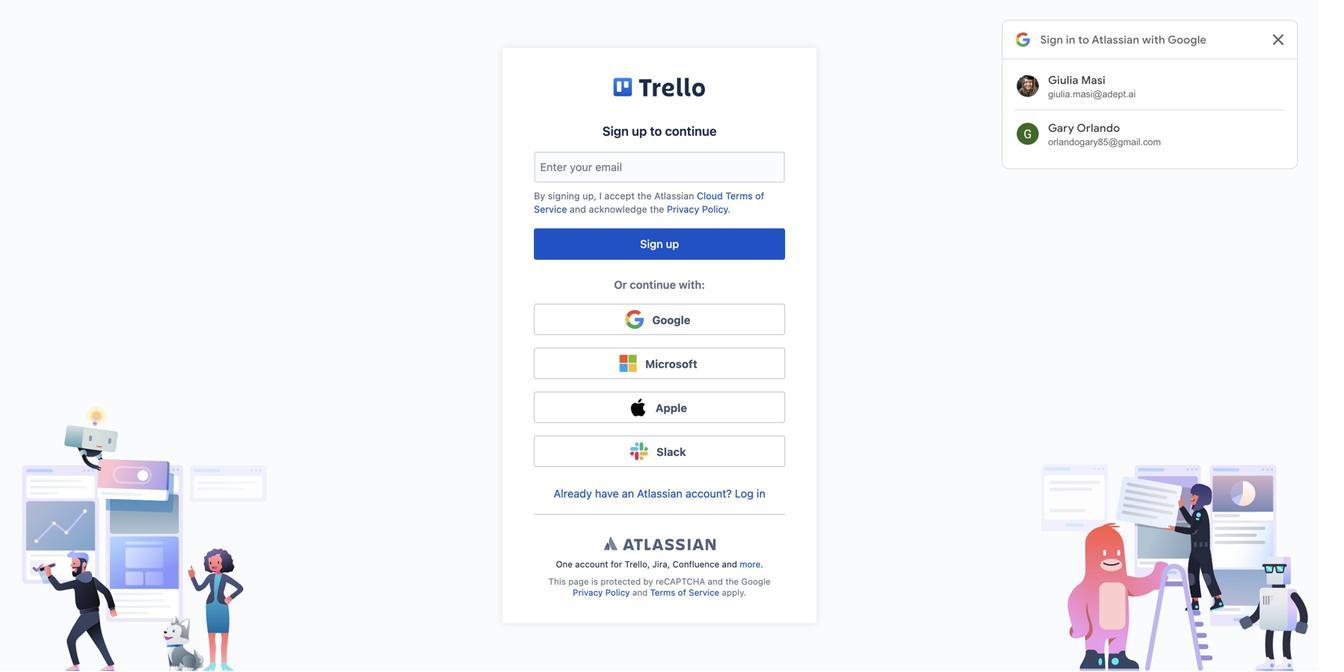 Task type: vqa. For each thing, say whether or not it's contained in the screenshot.
'Exceptions'
no



Task type: locate. For each thing, give the bounding box(es) containing it.
of
[[756, 190, 765, 201], [678, 588, 686, 598]]

sign up to continue
[[603, 124, 717, 139]]

slack
[[657, 446, 686, 459]]

already have an atlassian account? log in
[[554, 487, 766, 500]]

terms
[[726, 190, 753, 201], [650, 588, 676, 598]]

0 horizontal spatial privacy
[[573, 588, 603, 598]]

privacy down is
[[573, 588, 603, 598]]

the up and acknowledge the privacy policy .
[[637, 190, 652, 201]]

google inside button
[[652, 314, 691, 327]]

sign up
[[640, 238, 679, 251]]

sign left "to"
[[603, 124, 629, 139]]

0 vertical spatial sign
[[603, 124, 629, 139]]

0 horizontal spatial terms
[[650, 588, 676, 598]]

1 horizontal spatial terms
[[726, 190, 753, 201]]

1 vertical spatial terms
[[650, 588, 676, 598]]

1 vertical spatial google
[[741, 577, 771, 587]]

up
[[632, 124, 647, 139], [666, 238, 679, 251]]

0 horizontal spatial policy
[[605, 588, 630, 598]]

accept
[[604, 190, 635, 201]]

account
[[575, 560, 608, 570]]

terms down by
[[650, 588, 676, 598]]

atlassian image
[[604, 534, 716, 553], [604, 534, 716, 553]]

0 vertical spatial policy
[[702, 204, 728, 215]]

this
[[549, 577, 566, 587]]

up for sign up to continue
[[632, 124, 647, 139]]

sign up to continue main content
[[503, 48, 817, 624]]

0 horizontal spatial service
[[534, 204, 567, 215]]

0 horizontal spatial google
[[652, 314, 691, 327]]

atlassian right the an
[[637, 487, 683, 500]]

1 vertical spatial service
[[689, 588, 720, 598]]

the
[[637, 190, 652, 201], [650, 204, 664, 215], [726, 577, 739, 587]]

more link
[[740, 560, 761, 570]]

1 vertical spatial sign
[[640, 238, 663, 251]]

by signing up, i accept the atlassian
[[534, 190, 697, 201]]

sign inside "button"
[[640, 238, 663, 251]]

1 vertical spatial of
[[678, 588, 686, 598]]

1 horizontal spatial google
[[741, 577, 771, 587]]

service down by
[[534, 204, 567, 215]]

sign down and acknowledge the privacy policy .
[[640, 238, 663, 251]]

. up sign up "button"
[[728, 204, 731, 215]]

service inside this page is protected by recaptcha and the google privacy policy and terms of service apply.
[[689, 588, 720, 598]]

1 horizontal spatial sign
[[640, 238, 663, 251]]

policy down cloud
[[702, 204, 728, 215]]

1 vertical spatial privacy
[[573, 588, 603, 598]]

trello image
[[614, 73, 706, 104], [614, 73, 706, 104]]

.
[[728, 204, 731, 215], [761, 560, 763, 570]]

privacy
[[667, 204, 699, 215], [573, 588, 603, 598]]

terms inside cloud terms of service
[[726, 190, 753, 201]]

the up sign up
[[650, 204, 664, 215]]

privacy down cloud
[[667, 204, 699, 215]]

google up microsoft
[[652, 314, 691, 327]]

to
[[650, 124, 662, 139]]

is
[[591, 577, 598, 587]]

policy
[[702, 204, 728, 215], [605, 588, 630, 598]]

1 horizontal spatial privacy policy link
[[667, 204, 728, 215]]

and
[[570, 204, 586, 215], [722, 560, 737, 570], [708, 577, 723, 587], [633, 588, 648, 598]]

already have an atlassian account? log in link
[[554, 487, 766, 500]]

confluence
[[673, 560, 720, 570]]

terms of service link
[[650, 588, 720, 598]]

service down the recaptcha
[[689, 588, 720, 598]]

0 vertical spatial .
[[728, 204, 731, 215]]

up down and acknowledge the privacy policy .
[[666, 238, 679, 251]]

have
[[595, 487, 619, 500]]

and acknowledge the privacy policy .
[[567, 204, 731, 215]]

google button
[[534, 304, 785, 336]]

1 vertical spatial up
[[666, 238, 679, 251]]

0 horizontal spatial sign
[[603, 124, 629, 139]]

microsoft button
[[534, 348, 785, 380]]

1 vertical spatial atlassian
[[637, 487, 683, 500]]

atlassian
[[654, 190, 694, 201], [637, 487, 683, 500]]

0 horizontal spatial privacy policy link
[[573, 588, 630, 598]]

and left more
[[722, 560, 737, 570]]

one
[[556, 560, 573, 570]]

0 horizontal spatial up
[[632, 124, 647, 139]]

sign for sign up
[[640, 238, 663, 251]]

of inside this page is protected by recaptcha and the google privacy policy and terms of service apply.
[[678, 588, 686, 598]]

google down more
[[741, 577, 771, 587]]

privacy policy link down cloud
[[667, 204, 728, 215]]

apply.
[[722, 588, 746, 598]]

page
[[569, 577, 589, 587]]

policy down the protected
[[605, 588, 630, 598]]

0 vertical spatial up
[[632, 124, 647, 139]]

google inside this page is protected by recaptcha and the google privacy policy and terms of service apply.
[[741, 577, 771, 587]]

this page is protected by recaptcha and the google privacy policy and terms of service apply.
[[549, 577, 771, 598]]

of right cloud
[[756, 190, 765, 201]]

sign
[[603, 124, 629, 139], [640, 238, 663, 251]]

1 horizontal spatial service
[[689, 588, 720, 598]]

google
[[652, 314, 691, 327], [741, 577, 771, 587]]

terms right cloud
[[726, 190, 753, 201]]

0 vertical spatial of
[[756, 190, 765, 201]]

continue
[[665, 124, 717, 139]]

privacy policy link down is
[[573, 588, 630, 598]]

2 vertical spatial the
[[726, 577, 739, 587]]

1 vertical spatial .
[[761, 560, 763, 570]]

0 horizontal spatial of
[[678, 588, 686, 598]]

1 horizontal spatial up
[[666, 238, 679, 251]]

0 horizontal spatial .
[[728, 204, 731, 215]]

atlassian up and acknowledge the privacy policy .
[[654, 190, 694, 201]]

0 vertical spatial privacy
[[667, 204, 699, 215]]

up inside "button"
[[666, 238, 679, 251]]

of down the recaptcha
[[678, 588, 686, 598]]

0 vertical spatial terms
[[726, 190, 753, 201]]

privacy policy link
[[667, 204, 728, 215], [573, 588, 630, 598]]

. right confluence
[[761, 560, 763, 570]]

1 horizontal spatial of
[[756, 190, 765, 201]]

up left "to"
[[632, 124, 647, 139]]

already
[[554, 487, 592, 500]]

cloud terms of service link
[[534, 190, 765, 215]]

0 vertical spatial service
[[534, 204, 567, 215]]

service
[[534, 204, 567, 215], [689, 588, 720, 598]]

the up apply.
[[726, 577, 739, 587]]

0 vertical spatial google
[[652, 314, 691, 327]]

1 vertical spatial policy
[[605, 588, 630, 598]]



Task type: describe. For each thing, give the bounding box(es) containing it.
terms inside this page is protected by recaptcha and the google privacy policy and terms of service apply.
[[650, 588, 676, 598]]

log
[[735, 487, 754, 500]]

apple
[[656, 402, 687, 415]]

0 vertical spatial privacy policy link
[[667, 204, 728, 215]]

signing
[[548, 190, 580, 201]]

and down by
[[633, 588, 648, 598]]

1 horizontal spatial .
[[761, 560, 763, 570]]

acknowledge
[[589, 204, 647, 215]]

more
[[740, 560, 761, 570]]

recaptcha
[[656, 577, 705, 587]]

trello,
[[625, 560, 650, 570]]

sign up button
[[534, 229, 785, 260]]

by
[[534, 190, 545, 201]]

by
[[643, 577, 653, 587]]

0 vertical spatial the
[[637, 190, 652, 201]]

cloud terms of service
[[534, 190, 765, 215]]

i
[[599, 190, 602, 201]]

one account for trello, jira, confluence and more .
[[556, 560, 763, 570]]

microsoft
[[645, 358, 698, 371]]

1 horizontal spatial privacy
[[667, 204, 699, 215]]

Enter your email email field
[[536, 153, 784, 181]]

up for sign up
[[666, 238, 679, 251]]

and down up,
[[570, 204, 586, 215]]

0 vertical spatial atlassian
[[654, 190, 694, 201]]

slack button
[[534, 436, 785, 468]]

apple button
[[534, 392, 785, 424]]

for
[[611, 560, 622, 570]]

cloud
[[697, 190, 723, 201]]

the inside this page is protected by recaptcha and the google privacy policy and terms of service apply.
[[726, 577, 739, 587]]

in
[[757, 487, 766, 500]]

1 horizontal spatial policy
[[702, 204, 728, 215]]

up,
[[583, 190, 597, 201]]

jira,
[[653, 560, 670, 570]]

of inside cloud terms of service
[[756, 190, 765, 201]]

account?
[[686, 487, 732, 500]]

an
[[622, 487, 634, 500]]

service inside cloud terms of service
[[534, 204, 567, 215]]

sign for sign up to continue
[[603, 124, 629, 139]]

protected
[[601, 577, 641, 587]]

privacy inside this page is protected by recaptcha and the google privacy policy and terms of service apply.
[[573, 588, 603, 598]]

1 vertical spatial privacy policy link
[[573, 588, 630, 598]]

1 vertical spatial the
[[650, 204, 664, 215]]

policy inside this page is protected by recaptcha and the google privacy policy and terms of service apply.
[[605, 588, 630, 598]]

and up apply.
[[708, 577, 723, 587]]



